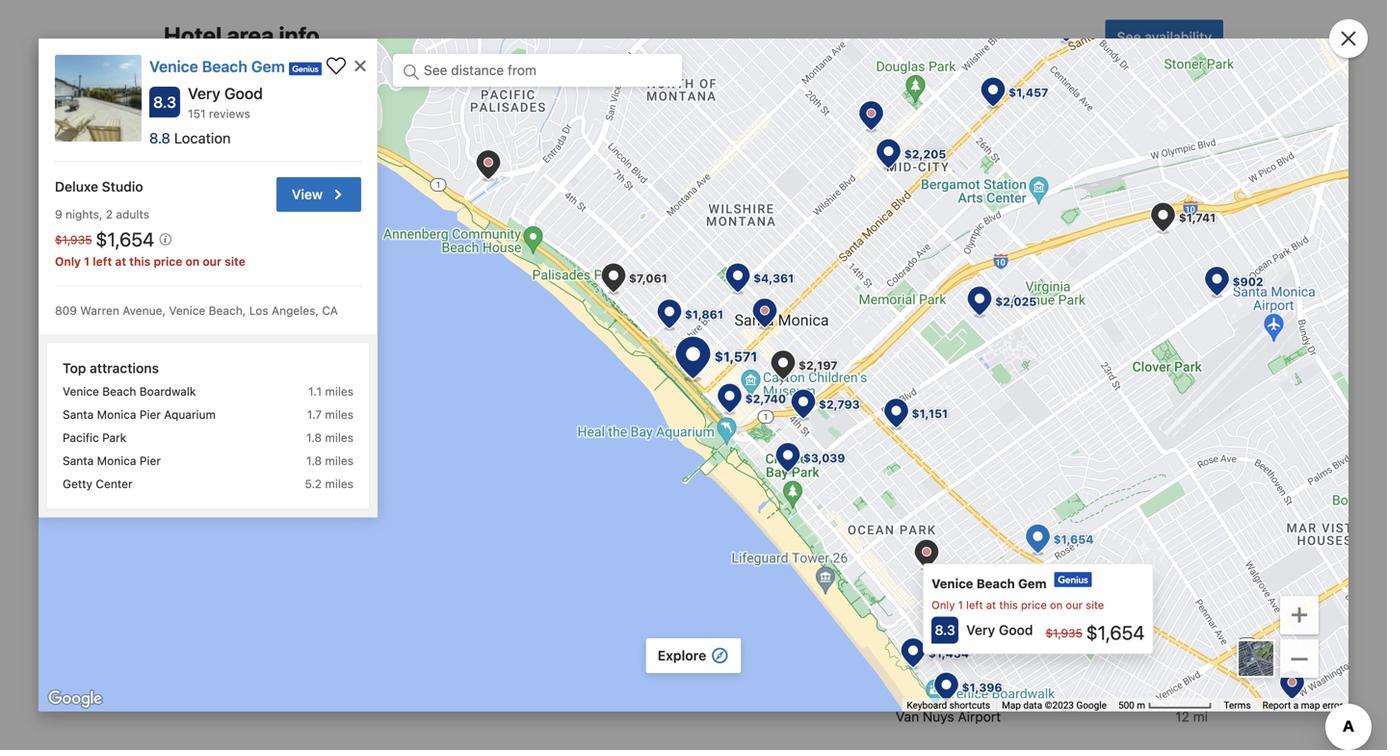 Task type: describe. For each thing, give the bounding box(es) containing it.
11 for hollywood/highland
[[1177, 474, 1190, 490]]

santa monica beach
[[896, 154, 1023, 170]]

state for monica
[[252, 293, 284, 309]]

$2,740
[[745, 392, 786, 406]]

9 inside map view 'dialog'
[[55, 208, 62, 221]]

monica down beach,
[[203, 328, 248, 344]]

keyboard shortcuts button
[[907, 699, 990, 713]]

in
[[990, 109, 1004, 127]]

park for 700 ft
[[226, 154, 254, 170]]

0 vertical spatial pier
[[252, 328, 276, 344]]

hollywood/highland
[[957, 474, 1081, 490]]

rated element
[[174, 130, 231, 146]]

santa monica pier aquarium inside map view 'dialog'
[[63, 408, 216, 421]]

report a map error
[[1263, 700, 1343, 712]]

809
[[55, 304, 77, 317]]

12 for natural history museum of los angeles county
[[809, 426, 824, 442]]

station
[[896, 528, 938, 544]]

1 vertical spatial our
[[1066, 599, 1083, 612]]

9 mi for los angeles county museum of art (lacma)
[[815, 337, 842, 353]]

$1,434
[[928, 647, 969, 660]]

mi for petersen automotive museum
[[827, 293, 842, 309]]

subway for wilshire / western lacmta station
[[896, 509, 944, 525]]

0 vertical spatial gem
[[251, 57, 285, 76]]

beach down santa monica beach
[[1006, 189, 1045, 205]]

mi for dockweiler state beach
[[1193, 293, 1208, 309]]

beach up 'pacific park'
[[102, 385, 136, 398]]

0 vertical spatial our
[[203, 255, 222, 268]]

getty for 4.5 mi
[[530, 258, 564, 274]]

0 vertical spatial attractions
[[588, 109, 670, 127]]

del
[[942, 258, 962, 274]]

1 vertical spatial airport
[[1056, 675, 1100, 690]]

los inside map view 'dialog'
[[249, 304, 268, 317]]

miles for santa monica pier
[[325, 454, 354, 468]]

2 horizontal spatial center
[[645, 470, 687, 486]]

mi for eames house
[[827, 154, 842, 170]]

4.6
[[1170, 405, 1190, 421]]

palisades park
[[164, 154, 254, 170]]

beach up marina del rey beach
[[941, 224, 980, 240]]

12 mi for capitol records building
[[809, 382, 842, 398]]

mi for capitol records building
[[827, 382, 842, 398]]

a
[[1294, 700, 1299, 712]]

venice up closest
[[932, 577, 973, 591]]

ft for 0 ft
[[832, 582, 842, 598]]

500 for 500 ft
[[1170, 154, 1195, 170]]

error
[[1323, 700, 1343, 712]]

5
[[1181, 439, 1190, 455]]

will
[[896, 189, 919, 205]]

eames
[[530, 154, 571, 170]]

$1,741
[[1179, 211, 1216, 225]]

$4,361
[[753, 272, 794, 285]]

1 horizontal spatial at
[[986, 599, 996, 612]]

tram for lower
[[980, 439, 1011, 455]]

airports
[[983, 595, 1045, 613]]

0 horizontal spatial at
[[115, 255, 126, 268]]

mi for venice beach boardwalk
[[827, 224, 842, 240]]

12 mi for van nuys airport
[[1176, 709, 1208, 725]]

very for very good
[[966, 622, 995, 638]]

1 vertical spatial this
[[999, 599, 1018, 612]]

4.6 mi
[[1170, 405, 1208, 421]]

9 nights, 2 adults
[[55, 208, 149, 221]]

ft for 500 ft
[[1199, 154, 1208, 170]]

monica up will rogers state beach
[[935, 154, 980, 170]]

9 mi for petersen automotive museum
[[815, 293, 842, 309]]

venice down venice skate park
[[530, 224, 572, 240]]

1.8 for santa monica pier
[[306, 454, 322, 468]]

map data ©2023 google
[[1002, 700, 1107, 712]]

map
[[1002, 700, 1021, 712]]

3.3 mi
[[1170, 258, 1208, 274]]

venice skate park
[[530, 189, 641, 205]]

beach down skate
[[575, 224, 614, 240]]

11 mi for wilshire / western lacmta station
[[1177, 518, 1208, 534]]

0 horizontal spatial price
[[154, 255, 182, 268]]

reviews
[[209, 107, 250, 120]]

See distance from search field
[[393, 54, 682, 87]]

dockweiler
[[896, 293, 965, 309]]

ppl
[[193, 258, 217, 274]]

1 vertical spatial price
[[1021, 599, 1047, 612]]

0 vertical spatial top
[[557, 109, 584, 127]]

1.8 for pacific park
[[306, 431, 322, 444]]

_
[[1291, 627, 1308, 664]]

top attractions inside map view 'dialog'
[[63, 360, 159, 376]]

1 horizontal spatial top attractions
[[557, 109, 670, 127]]

dog
[[164, 258, 189, 274]]

upper
[[939, 405, 978, 421]]

9 for petersen automotive museum
[[815, 293, 824, 309]]

museum inside los angeles county museum of art (lacma)
[[657, 328, 711, 344]]

keyboard shortcuts
[[907, 700, 990, 712]]

pier for 1.8 miles
[[140, 454, 161, 468]]

+ _
[[1290, 594, 1309, 664]]

petersen
[[530, 293, 585, 309]]

county inside los angeles county museum of art (lacma)
[[609, 328, 654, 344]]

closest airports
[[923, 595, 1045, 613]]

info
[[279, 22, 320, 49]]

1 vertical spatial gem
[[1018, 577, 1047, 591]]

nuys
[[923, 709, 954, 725]]

santa monica airport
[[896, 640, 1027, 656]]

see availability
[[1117, 29, 1212, 45]]

see availability button
[[1106, 20, 1223, 55]]

scored  8.8 element
[[149, 130, 174, 146]]

venice beach boardwalk for 1.1 miles
[[63, 385, 196, 398]]

beach left 1.1
[[252, 397, 290, 413]]

station for lower tram station
[[1015, 439, 1059, 455]]

1.7 mi
[[1173, 224, 1208, 240]]

nearby
[[247, 109, 299, 127]]

getty center for 5.2 miles
[[63, 477, 133, 491]]

see
[[1117, 29, 1141, 45]]

1 vertical spatial on
[[1050, 599, 1063, 612]]

of
[[684, 416, 696, 432]]

angeles for los angeles international airport
[[922, 675, 972, 690]]

los up keyboard
[[896, 675, 918, 690]]

wilshire
[[957, 509, 1006, 525]]

1.7 for 1.7 mi
[[1173, 224, 1190, 240]]

los angeles international airport
[[896, 675, 1100, 690]]

$902
[[1233, 275, 1264, 288]]

8.3 for location
[[153, 93, 176, 111]]

ca
[[322, 304, 338, 317]]

0 horizontal spatial venice beach gem
[[149, 57, 289, 76]]

beach down "hotel area info"
[[202, 57, 247, 76]]

santa monica pier
[[63, 454, 161, 468]]

area
[[227, 22, 274, 49]]

0 horizontal spatial only
[[55, 255, 81, 268]]

california
[[530, 470, 589, 486]]

0 horizontal spatial on
[[185, 255, 200, 268]]

miles for getty center
[[325, 477, 354, 491]]

mi for venice beach
[[1193, 224, 1208, 240]]

building
[[632, 382, 682, 398]]

$1,151
[[912, 407, 948, 420]]

warren
[[80, 304, 119, 317]]

beach down pétanque
[[288, 293, 327, 309]]

airport for van nuys airport
[[958, 709, 1001, 725]]

+
[[1290, 594, 1309, 631]]

8.3 for $1,654
[[935, 622, 955, 638]]

monica up 'pacific park'
[[97, 408, 136, 421]]

very good
[[966, 622, 1033, 638]]

$2,025
[[995, 295, 1037, 308]]

8.8 location
[[149, 130, 231, 146]]

venice beach boardwalk for 2.5 mi
[[530, 224, 682, 240]]

monica down ppl
[[203, 293, 248, 309]]

0 vertical spatial $1,654
[[96, 228, 159, 250]]

venice left beach,
[[169, 304, 205, 317]]

center for 4.5 mi
[[568, 258, 610, 274]]

museum for automotive
[[663, 293, 716, 309]]

los inside natural history museum of los angeles county
[[700, 416, 722, 432]]

12 for van nuys airport
[[1176, 709, 1190, 725]]

12 mi for natural history museum of los angeles county
[[809, 426, 842, 442]]

$1,396
[[962, 681, 1003, 695]]

$1,861
[[685, 308, 724, 322]]

monica left 1.1
[[203, 397, 248, 413]]

station for upper tram station
[[1016, 405, 1060, 421]]

1.8 miles for pacific park
[[306, 431, 354, 444]]

_ link
[[1280, 627, 1319, 678]]

11 for wilshire / western lacmta station
[[1177, 518, 1190, 534]]

western
[[1018, 509, 1069, 525]]

venice beach
[[896, 224, 980, 240]]

0 vertical spatial left
[[93, 255, 112, 268]]

pier for 1.7 miles
[[140, 408, 161, 421]]

good for very good 151 reviews
[[224, 84, 263, 103]]

international
[[975, 675, 1053, 690]]

1 vertical spatial site
[[1086, 599, 1104, 612]]

subway for hollywood/highland
[[896, 474, 944, 490]]

scored  8.3 element for $1,654
[[932, 617, 959, 644]]

0
[[820, 582, 829, 598]]

4.5 for dockweiler state beach
[[1170, 293, 1190, 309]]

rey
[[966, 258, 989, 274]]

what's
[[191, 109, 244, 127]]

0 horizontal spatial site
[[225, 255, 245, 268]]

mi for los angeles county museum of art (lacma)
[[827, 337, 842, 353]]

monica down closest
[[935, 640, 980, 656]]

state for rogers
[[970, 189, 1002, 205]]

state down rey
[[968, 293, 1001, 309]]

van nuys airport
[[896, 709, 1001, 725]]

1,300 ft
[[429, 224, 476, 240]]

mi for marina del rey beach
[[1193, 258, 1208, 274]]

5.2
[[305, 477, 322, 491]]

1 vertical spatial left
[[966, 599, 983, 612]]

monica down 'pacific park'
[[97, 454, 136, 468]]

data
[[1023, 700, 1043, 712]]

venice up marina
[[896, 224, 938, 240]]

marina
[[896, 258, 938, 274]]

getty center for 4.5 mi
[[530, 258, 610, 274]]

venice down hotel
[[149, 57, 198, 76]]

mi for getty center
[[827, 258, 842, 274]]

1 vertical spatial $1,654
[[1054, 533, 1094, 546]]

airport for santa monica airport
[[984, 640, 1027, 656]]

1,200 ft
[[429, 189, 476, 205]]

mi for will rogers state beach
[[1193, 189, 1208, 205]]

$2,205
[[904, 148, 946, 161]]

12 for california science center
[[809, 470, 824, 486]]



Task type: vqa. For each thing, say whether or not it's contained in the screenshot.
Park corresponding to 1.8 miles
yes



Task type: locate. For each thing, give the bounding box(es) containing it.
angeles for los angeles county museum of art (lacma)
[[555, 328, 605, 344]]

left
[[93, 255, 112, 268], [966, 599, 983, 612]]

good up reviews
[[224, 84, 263, 103]]

top inside map view 'dialog'
[[63, 360, 86, 376]]

map
[[1301, 700, 1320, 712]]

beach right rey
[[993, 258, 1031, 274]]

the
[[1007, 109, 1032, 127]]

0 vertical spatial airport
[[984, 640, 1027, 656]]

miles down the '1.1 miles' at the left
[[325, 408, 354, 421]]

5.2 miles
[[305, 477, 354, 491]]

good down airports
[[999, 622, 1033, 638]]

palisades down 8.8 location
[[164, 154, 223, 170]]

miles for venice beach boardwalk
[[325, 385, 354, 398]]

1 horizontal spatial venice beach boardwalk
[[530, 224, 682, 240]]

beaches
[[923, 109, 987, 127]]

8.3
[[153, 93, 176, 111], [935, 622, 955, 638]]

beach up closest airports
[[977, 577, 1015, 591]]

close info window image
[[352, 57, 369, 74]]

0 horizontal spatial top attractions
[[63, 360, 159, 376]]

2 miles from the top
[[325, 408, 354, 421]]

0 horizontal spatial top
[[63, 360, 86, 376]]

beaches in the neighborhood
[[923, 109, 1142, 127]]

1.7 inside map view 'dialog'
[[307, 408, 322, 421]]

county down natural
[[530, 436, 575, 451]]

mi for natural history museum of los angeles county
[[827, 426, 842, 442]]

1 1.8 from the top
[[306, 431, 322, 444]]

0 vertical spatial $1,935
[[55, 233, 92, 247]]

miles up 5.2 miles
[[325, 454, 354, 468]]

1 horizontal spatial 1.7
[[1173, 224, 1190, 240]]

0 vertical spatial scored  8.3 element
[[149, 87, 180, 118]]

1.8 miles down 1.7 miles
[[306, 431, 354, 444]]

1 horizontal spatial aquarium
[[279, 328, 339, 344]]

ft for 700 ft
[[466, 154, 476, 170]]

park for 1,300 ft
[[226, 224, 254, 240]]

boardwalk for 2.5 mi
[[618, 224, 682, 240]]

1 vertical spatial 9
[[815, 293, 824, 309]]

$1,457
[[1009, 86, 1049, 99]]

1 horizontal spatial on
[[1050, 599, 1063, 612]]

4.5 down 3.3
[[1170, 293, 1190, 309]]

miles right 1.1
[[325, 385, 354, 398]]

4.5 mi down the 3.3 mi
[[1170, 293, 1208, 309]]

500
[[1170, 154, 1195, 170], [1118, 700, 1135, 712]]

county inside natural history museum of los angeles county
[[530, 436, 575, 451]]

1 vertical spatial at
[[986, 599, 996, 612]]

1 horizontal spatial 8.3
[[935, 622, 955, 638]]

3 miles from the top
[[325, 431, 354, 444]]

1.7 down 1.3
[[1173, 224, 1190, 240]]

0 vertical spatial only
[[55, 255, 81, 268]]

palisades
[[164, 154, 223, 170], [164, 224, 223, 240]]

angeles,
[[272, 304, 319, 317]]

los inside los angeles county museum of art (lacma)
[[530, 328, 552, 344]]

1 vertical spatial 1.8
[[306, 454, 322, 468]]

museum down $7,061
[[663, 293, 716, 309]]

palisades for palisades park pétanque courts
[[164, 224, 223, 240]]

5 miles from the top
[[325, 477, 354, 491]]

science
[[592, 470, 642, 486]]

park right skate
[[614, 189, 641, 205]]

0 horizontal spatial our
[[203, 255, 222, 268]]

1 horizontal spatial 1
[[958, 599, 963, 612]]

venice beach boardwalk
[[530, 224, 682, 240], [63, 385, 196, 398]]

2 vertical spatial museum
[[627, 416, 680, 432]]

1 vertical spatial 8.3
[[935, 622, 955, 638]]

1 horizontal spatial $1,935
[[1046, 627, 1083, 640]]

angeles inside natural history museum of los angeles county
[[726, 416, 776, 432]]

1 vertical spatial only 1 left at this price on our site
[[932, 599, 1104, 612]]

very up the 151
[[188, 84, 220, 103]]

$1,935 for $1,935
[[55, 233, 92, 247]]

0 vertical spatial 1
[[84, 255, 90, 268]]

venice down eames
[[530, 189, 572, 205]]

restaurants
[[191, 533, 281, 551]]

0 vertical spatial top attractions
[[557, 109, 670, 127]]

venice up pacific
[[63, 385, 99, 398]]

0 horizontal spatial only 1 left at this price on our site
[[55, 255, 245, 268]]

center for 5.2 miles
[[96, 477, 133, 491]]

1 vertical spatial getty
[[63, 477, 93, 491]]

tram for upper
[[981, 405, 1013, 421]]

0 vertical spatial at
[[115, 255, 126, 268]]

2.3 mi
[[1170, 640, 1208, 656]]

4.5 for getty center
[[804, 258, 824, 274]]

this left dog
[[129, 255, 151, 268]]

1 horizontal spatial county
[[609, 328, 654, 344]]

los angeles county museum of art (lacma)
[[530, 328, 752, 363]]

park
[[226, 154, 254, 170], [614, 189, 641, 205], [226, 224, 254, 240], [102, 431, 126, 444]]

12 down "6"
[[1176, 709, 1190, 725]]

lower
[[939, 439, 976, 455]]

1,200
[[429, 189, 463, 205]]

samos clubhouse
[[164, 189, 276, 205]]

12 down $3,039
[[809, 470, 824, 486]]

1 horizontal spatial left
[[966, 599, 983, 612]]

on up 809 warren avenue, venice beach, los angeles, ca
[[185, 255, 200, 268]]

0 vertical spatial venice beach gem
[[149, 57, 289, 76]]

1 horizontal spatial our
[[1066, 599, 1083, 612]]

12 mi for california science center
[[809, 470, 842, 486]]

beach,
[[209, 304, 246, 317]]

ft for 1,300 ft
[[466, 224, 476, 240]]

station up the hollywood/highland
[[1015, 439, 1059, 455]]

0 horizontal spatial 1.7
[[307, 408, 322, 421]]

0 vertical spatial 11 mi
[[1177, 474, 1208, 490]]

1 horizontal spatial only 1 left at this price on our site
[[932, 599, 1104, 612]]

site up $1,935 $1,654
[[1086, 599, 1104, 612]]

0 vertical spatial boardwalk
[[618, 224, 682, 240]]

museum down building
[[627, 416, 680, 432]]

miles down 1.7 miles
[[325, 431, 354, 444]]

1 horizontal spatial this
[[999, 599, 1018, 612]]

california science center
[[530, 470, 687, 486]]

12 mi down $3,039
[[809, 470, 842, 486]]

$1,935 inside $1,935 $1,654
[[1046, 627, 1083, 640]]

1 vertical spatial boardwalk
[[139, 385, 196, 398]]

boardwalk inside map view 'dialog'
[[139, 385, 196, 398]]

palisades for palisades park
[[164, 154, 223, 170]]

1 vertical spatial very
[[966, 622, 995, 638]]

very good 151 reviews
[[188, 84, 263, 120]]

scored  8.3 element for location
[[149, 87, 180, 118]]

subway
[[896, 474, 944, 490], [896, 509, 944, 525]]

skate
[[575, 189, 610, 205]]

terms
[[1224, 700, 1251, 712]]

0 horizontal spatial boardwalk
[[139, 385, 196, 398]]

1 horizontal spatial only
[[932, 599, 955, 612]]

0 vertical spatial 11
[[1177, 474, 1190, 490]]

1 up santa monica airport
[[958, 599, 963, 612]]

4.5 mi for getty center
[[804, 258, 842, 274]]

1 horizontal spatial scored  8.3 element
[[932, 617, 959, 644]]

1 horizontal spatial 500
[[1170, 154, 1195, 170]]

8.3 left the 151
[[153, 93, 176, 111]]

2 1.8 miles from the top
[[306, 454, 354, 468]]

0 horizontal spatial 500
[[1118, 700, 1135, 712]]

gem down "area"
[[251, 57, 285, 76]]

0 vertical spatial venice beach boardwalk
[[530, 224, 682, 240]]

restaurants & cafes
[[191, 533, 340, 551]]

1 vertical spatial venice beach boardwalk
[[63, 385, 196, 398]]

attractions
[[588, 109, 670, 127], [90, 360, 159, 376]]

1.8 miles up 5.2 miles
[[306, 454, 354, 468]]

1 vertical spatial 500
[[1118, 700, 1135, 712]]

1.5 mi
[[806, 154, 842, 170]]

center down the santa monica pier
[[96, 477, 133, 491]]

4 miles from the top
[[325, 454, 354, 468]]

train for upper tram station
[[896, 405, 927, 421]]

clubhouse
[[209, 189, 276, 205]]

good inside very good 151 reviews
[[224, 84, 263, 103]]

center inside map view 'dialog'
[[96, 477, 133, 491]]

upper tram station
[[939, 405, 1060, 421]]

at up 'very good'
[[986, 599, 996, 612]]

mi for california science center
[[827, 470, 842, 486]]

12 down $2,197
[[809, 382, 824, 398]]

of
[[714, 328, 729, 344]]

0 vertical spatial price
[[154, 255, 182, 268]]

venice beach gem
[[149, 57, 289, 76], [932, 577, 1047, 591]]

1 miles from the top
[[325, 385, 354, 398]]

boardwalk down 'avenue,'
[[139, 385, 196, 398]]

bounce
[[294, 397, 341, 413]]

lacmta
[[1073, 509, 1126, 525]]

0 ft
[[820, 582, 842, 598]]

4.5 mi for dockweiler state beach
[[1170, 293, 1208, 309]]

1 vertical spatial santa monica pier aquarium
[[63, 408, 216, 421]]

$1,396 $2,025
[[962, 295, 1037, 695]]

1.7 down 1.1
[[307, 408, 322, 421]]

0 vertical spatial 4.5 mi
[[804, 258, 842, 274]]

ft right 0
[[832, 582, 842, 598]]

$1,935 for $1,935 $1,654
[[1046, 627, 1083, 640]]

1 horizontal spatial attractions
[[588, 109, 670, 127]]

1 vertical spatial museum
[[657, 328, 711, 344]]

on right airports
[[1050, 599, 1063, 612]]

1 11 from the top
[[1177, 474, 1190, 490]]

santa monica pier aquarium up 'pacific park'
[[63, 408, 216, 421]]

very for very good 151 reviews
[[188, 84, 220, 103]]

good for very good
[[999, 622, 1033, 638]]

1 vertical spatial station
[[1015, 439, 1059, 455]]

angeles inside los angeles county museum of art (lacma)
[[555, 328, 605, 344]]

0 horizontal spatial angeles
[[555, 328, 605, 344]]

art
[[733, 328, 752, 344]]

mi for venice skate park
[[827, 189, 842, 205]]

2 11 mi from the top
[[1177, 518, 1208, 534]]

getty center up petersen at top
[[530, 258, 610, 274]]

very inside very good 151 reviews
[[188, 84, 220, 103]]

2 subway from the top
[[896, 509, 944, 525]]

beach down marina del rey beach
[[1005, 293, 1043, 309]]

our
[[203, 255, 222, 268], [1066, 599, 1083, 612]]

getty
[[530, 258, 564, 274], [63, 477, 93, 491]]

1 horizontal spatial good
[[999, 622, 1033, 638]]

neighborhood
[[1036, 109, 1142, 127]]

1.3
[[1172, 189, 1190, 205]]

site right ppl
[[225, 255, 245, 268]]

tram up lower tram station
[[981, 405, 1013, 421]]

2 train from the top
[[896, 439, 927, 455]]

tram
[[981, 405, 1013, 421], [980, 439, 1011, 455]]

dockweiler state beach
[[896, 293, 1043, 309]]

1.7 for 1.7 miles
[[307, 408, 322, 421]]

house
[[575, 154, 615, 170]]

mi for van nuys airport
[[1193, 709, 1208, 725]]

1 vertical spatial 1
[[958, 599, 963, 612]]

1 horizontal spatial gem
[[1018, 577, 1047, 591]]

$1,654 left 2.3
[[1086, 621, 1145, 644]]

deluxe
[[55, 179, 98, 195]]

1.3 mi
[[1172, 189, 1208, 205]]

top up eames house
[[557, 109, 584, 127]]

attractions inside map view 'dialog'
[[90, 360, 159, 376]]

aquarium inside map view 'dialog'
[[164, 408, 216, 421]]

1 vertical spatial 1.8 miles
[[306, 454, 354, 468]]

1 vertical spatial train
[[896, 439, 927, 455]]

2 palisades from the top
[[164, 224, 223, 240]]

2 1.8 from the top
[[306, 454, 322, 468]]

0 horizontal spatial scored  8.3 element
[[149, 87, 180, 118]]

venice beach boardwalk up 'pacific park'
[[63, 385, 196, 398]]

1 vertical spatial top
[[63, 360, 86, 376]]

$2,793
[[819, 398, 860, 412]]

0 vertical spatial very
[[188, 84, 220, 103]]

park inside map view 'dialog'
[[102, 431, 126, 444]]

very up santa monica airport
[[966, 622, 995, 638]]

mi for santa monica airport
[[1193, 640, 1208, 656]]

1 horizontal spatial getty
[[530, 258, 564, 274]]

airport down 'very good'
[[984, 640, 1027, 656]]

aquarium
[[279, 328, 339, 344], [164, 408, 216, 421]]

van
[[896, 709, 919, 725]]

0 vertical spatial aquarium
[[279, 328, 339, 344]]

top down 809
[[63, 360, 86, 376]]

santa monica beach bounce
[[164, 397, 341, 413]]

miles right 5.2
[[325, 477, 354, 491]]

angeles up keyboard shortcuts at the bottom of the page
[[922, 675, 972, 690]]

only 1 left at this price on our site
[[55, 255, 245, 268], [932, 599, 1104, 612]]

map region
[[39, 39, 1349, 712]]

pacific
[[63, 431, 99, 444]]

4.5 down 2.5
[[804, 258, 824, 274]]

public
[[923, 359, 969, 378]]

venice beach boardwalk down skate
[[530, 224, 682, 240]]

0 horizontal spatial this
[[129, 255, 151, 268]]

809 warren avenue, venice beach, los angeles, ca
[[55, 304, 338, 317]]

getty center
[[530, 258, 610, 274], [63, 477, 133, 491]]

151
[[188, 107, 206, 120]]

angeles up (lacma)
[[555, 328, 605, 344]]

500 for 500 m
[[1118, 700, 1135, 712]]

only 1 left at this price on our site up 'avenue,'
[[55, 255, 245, 268]]

getty down the santa monica pier
[[63, 477, 93, 491]]

studio
[[102, 179, 143, 195]]

12 mi down the 6 mi
[[1176, 709, 1208, 725]]

top attractions up house on the top left of page
[[557, 109, 670, 127]]

0 vertical spatial tram
[[981, 405, 1013, 421]]

boardwalk up $7,061
[[618, 224, 682, 240]]

1 palisades from the top
[[164, 154, 223, 170]]

500 inside 500 m button
[[1118, 700, 1135, 712]]

gem up airports
[[1018, 577, 1047, 591]]

0 horizontal spatial aquarium
[[164, 408, 216, 421]]

los right beach,
[[249, 304, 268, 317]]

$1,654 down lacmta
[[1054, 533, 1094, 546]]

getty for 5.2 miles
[[63, 477, 93, 491]]

1 vertical spatial pier
[[140, 408, 161, 421]]

santa monica pier aquarium down beach,
[[164, 328, 339, 344]]

0 vertical spatial 4.5
[[804, 258, 824, 274]]

museum for history
[[627, 416, 680, 432]]

subway down lower
[[896, 474, 944, 490]]

1 horizontal spatial top
[[557, 109, 584, 127]]

santa monica state beach
[[164, 293, 327, 309]]

0 horizontal spatial county
[[530, 436, 575, 451]]

2 vertical spatial airport
[[958, 709, 1001, 725]]

park for 1.8 miles
[[102, 431, 126, 444]]

1 horizontal spatial price
[[1021, 599, 1047, 612]]

tram down upper tram station
[[980, 439, 1011, 455]]

natural history museum of los angeles county
[[530, 416, 776, 451]]

$1,654 down adults
[[96, 228, 159, 250]]

2 11 from the top
[[1177, 518, 1190, 534]]

subway up station
[[896, 509, 944, 525]]

venice beach boardwalk inside map view 'dialog'
[[63, 385, 196, 398]]

site
[[225, 255, 245, 268], [1086, 599, 1104, 612]]

1.8
[[306, 431, 322, 444], [306, 454, 322, 468]]

1 horizontal spatial site
[[1086, 599, 1104, 612]]

park down clubhouse
[[226, 224, 254, 240]]

500 up 1.3
[[1170, 154, 1195, 170]]

beach
[[202, 57, 247, 76], [984, 154, 1023, 170], [1006, 189, 1045, 205], [575, 224, 614, 240], [941, 224, 980, 240], [993, 258, 1031, 274], [288, 293, 327, 309], [1005, 293, 1043, 309], [102, 385, 136, 398], [252, 397, 290, 413], [977, 577, 1015, 591]]

getty inside map view 'dialog'
[[63, 477, 93, 491]]

2.5 mi
[[804, 224, 842, 240]]

angeles down $2,740
[[726, 416, 776, 432]]

good
[[224, 84, 263, 103], [999, 622, 1033, 638]]

cafes
[[300, 533, 340, 551]]

500 left m on the bottom right of page
[[1118, 700, 1135, 712]]

0 horizontal spatial 4.5 mi
[[804, 258, 842, 274]]

3.3
[[1170, 258, 1190, 274]]

capitol records building
[[530, 382, 682, 398]]

1 11 mi from the top
[[1177, 474, 1208, 490]]

report a map error link
[[1263, 700, 1343, 712]]

0 vertical spatial getty
[[530, 258, 564, 274]]

transit
[[973, 359, 1022, 378]]

$1,935 down the nights,
[[55, 233, 92, 247]]

venice beach gem up closest airports
[[932, 577, 1047, 591]]

mi for los angeles international airport
[[1193, 675, 1208, 690]]

train
[[896, 405, 927, 421], [896, 439, 927, 455]]

center down natural history museum of los angeles county
[[645, 470, 687, 486]]

1 horizontal spatial venice beach gem
[[932, 577, 1047, 591]]

1 subway from the top
[[896, 474, 944, 490]]

1.8 miles for santa monica pier
[[306, 454, 354, 468]]

venice beach gem link
[[149, 57, 289, 76]]

this up 'very good'
[[999, 599, 1018, 612]]

11 mi for hollywood/highland
[[1177, 474, 1208, 490]]

0 vertical spatial angeles
[[555, 328, 605, 344]]

getty center inside map view 'dialog'
[[63, 477, 133, 491]]

1 vertical spatial top attractions
[[63, 360, 159, 376]]

view
[[292, 186, 323, 202]]

price up 'very good'
[[1021, 599, 1047, 612]]

county
[[609, 328, 654, 344], [530, 436, 575, 451]]

scored  8.3 element up $1,434
[[932, 617, 959, 644]]

ft for 1,200 ft
[[466, 189, 476, 205]]

getty up petersen at top
[[530, 258, 564, 274]]

train for lower tram station
[[896, 439, 927, 455]]

report
[[1263, 700, 1291, 712]]

venice
[[149, 57, 198, 76], [530, 189, 572, 205], [530, 224, 572, 240], [896, 224, 938, 240], [169, 304, 205, 317], [63, 385, 99, 398], [932, 577, 973, 591]]

boardwalk for 1.1 miles
[[139, 385, 196, 398]]

scored  8.3 element
[[149, 87, 180, 118], [932, 617, 959, 644]]

0 vertical spatial 9 mi
[[815, 293, 842, 309]]

0 vertical spatial county
[[609, 328, 654, 344]]

0 horizontal spatial 4.5
[[804, 258, 824, 274]]

state right beach,
[[252, 293, 284, 309]]

2 9 mi from the top
[[815, 337, 842, 353]]

miles for santa monica pier aquarium
[[325, 408, 354, 421]]

beach down in
[[984, 154, 1023, 170]]

0 horizontal spatial $1,935
[[55, 233, 92, 247]]

2 vertical spatial $1,654
[[1086, 621, 1145, 644]]

0 vertical spatial subway
[[896, 474, 944, 490]]

only up santa monica airport
[[932, 599, 955, 612]]

1 vertical spatial aquarium
[[164, 408, 216, 421]]

google image
[[43, 687, 107, 712]]

1 horizontal spatial boardwalk
[[618, 224, 682, 240]]

pétanque
[[257, 224, 316, 240]]

$7,061
[[629, 272, 668, 285]]

0 vertical spatial this
[[129, 255, 151, 268]]

map view dialog
[[0, 0, 1387, 750]]

getty center down the santa monica pier
[[63, 477, 133, 491]]

1 vertical spatial county
[[530, 436, 575, 451]]

natural
[[530, 416, 575, 432]]

0 vertical spatial good
[[224, 84, 263, 103]]

museum inside natural history museum of los angeles county
[[627, 416, 680, 432]]

1 train from the top
[[896, 405, 927, 421]]

1 9 mi from the top
[[815, 293, 842, 309]]

ft up 1.3 mi
[[1199, 154, 1208, 170]]

$1,935 right 'very good'
[[1046, 627, 1083, 640]]

9 for los angeles county museum of art (lacma)
[[815, 337, 824, 353]]

1 1.8 miles from the top
[[306, 431, 354, 444]]

12 for capitol records building
[[809, 382, 824, 398]]

train down $1,151 in the bottom right of the page
[[896, 439, 927, 455]]

0 vertical spatial santa monica pier aquarium
[[164, 328, 339, 344]]

ft right 700 in the top left of the page
[[466, 154, 476, 170]]

left up 'very good'
[[966, 599, 983, 612]]

$2,197
[[799, 359, 838, 373]]

ft right 1,300
[[466, 224, 476, 240]]

miles for pacific park
[[325, 431, 354, 444]]



